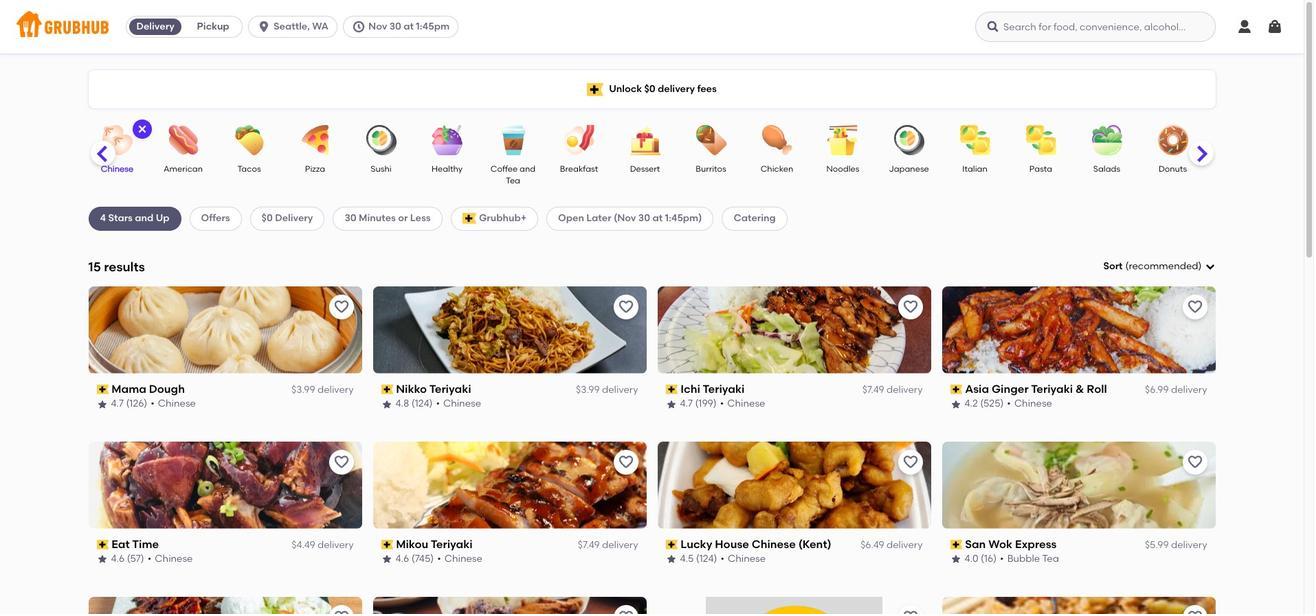 Task type: vqa. For each thing, say whether or not it's contained in the screenshot.
the wa
yes



Task type: describe. For each thing, give the bounding box(es) containing it.
$3.99 delivery for nikko teriyaki
[[576, 384, 638, 396]]

pickup
[[197, 21, 229, 32]]

minutes
[[359, 213, 396, 224]]

save this restaurant button for monster burger logo
[[329, 606, 354, 615]]

save this restaurant button for sunny teriyaki logo
[[898, 606, 923, 615]]

svg image for nov 30 at 1:45pm
[[352, 20, 366, 34]]

• for asia
[[1008, 398, 1011, 410]]

noodles
[[827, 164, 860, 174]]

dough
[[149, 383, 185, 396]]

later
[[587, 213, 612, 224]]

30 minutes or less
[[345, 213, 431, 224]]

results
[[104, 259, 145, 275]]

4.7 for ichi teriyaki
[[680, 398, 693, 410]]

save this restaurant button for mama dough logo
[[329, 295, 354, 320]]

breakfast image
[[555, 125, 603, 155]]

japanese
[[889, 164, 930, 174]]

lucky
[[681, 538, 713, 551]]

4.6 for mikou teriyaki
[[396, 554, 409, 565]]

$5.99
[[1146, 540, 1169, 551]]

• for nikko
[[436, 398, 440, 410]]

$7.49 delivery for ichi teriyaki
[[863, 384, 923, 396]]

$7.49 for ichi teriyaki
[[863, 384, 885, 396]]

save this restaurant image for asia ginger teriyaki & roll
[[1187, 299, 1204, 315]]

• chinese for asia ginger teriyaki & roll
[[1008, 398, 1053, 410]]

chinese for ichi teriyaki
[[728, 398, 766, 410]]

4.0
[[965, 554, 979, 565]]

save this restaurant image for nikko teriyaki logo save this restaurant 'button'
[[618, 299, 634, 315]]

(199)
[[695, 398, 717, 410]]

4.5 (124)
[[680, 554, 718, 565]]

main navigation navigation
[[0, 0, 1304, 54]]

pizza
[[305, 164, 325, 174]]

open later (nov 30 at 1:45pm)
[[558, 213, 702, 224]]

1:45pm
[[416, 21, 450, 32]]

unlock $0 delivery fees
[[609, 83, 717, 95]]

salads
[[1094, 164, 1121, 174]]

donuts
[[1159, 164, 1188, 174]]

4.8
[[396, 398, 409, 410]]

$3.99 delivery for mama dough
[[292, 384, 354, 396]]

15 results
[[88, 259, 145, 275]]

mikou teriyaki logo image
[[373, 442, 647, 529]]

$3.99 for teriyaki
[[576, 384, 600, 396]]

coffee and tea image
[[489, 125, 537, 155]]

star icon image for asia ginger teriyaki & roll
[[951, 399, 962, 410]]

1:45pm)
[[665, 213, 702, 224]]

nikko
[[396, 383, 427, 396]]

0 horizontal spatial 30
[[345, 213, 357, 224]]

$3.99 for dough
[[292, 384, 315, 396]]

coffee
[[491, 164, 518, 174]]

burritos
[[696, 164, 727, 174]]

(126)
[[126, 398, 147, 410]]

coffee and tea
[[491, 164, 536, 186]]

(124) for nikko
[[412, 398, 433, 410]]

san wok express logo image
[[942, 442, 1216, 529]]

1 vertical spatial at
[[653, 213, 663, 224]]

save this restaurant button for mikou teriyaki logo
[[614, 450, 638, 475]]

save this restaurant button for the foo lam chinese restaurant logo
[[1183, 606, 1208, 615]]

star icon image for eat time
[[97, 555, 108, 566]]

4.6 (745)
[[396, 554, 434, 565]]

$6.49 delivery
[[861, 540, 923, 551]]

noodles image
[[819, 125, 867, 155]]

seattle, wa
[[274, 21, 329, 32]]

save this restaurant button for the eat time logo
[[329, 450, 354, 475]]

4.7 for mama dough
[[111, 398, 124, 410]]

save this restaurant image for mama dough logo save this restaurant 'button'
[[333, 299, 350, 315]]

subscription pass image for lucky house chinese (kent)
[[666, 540, 678, 550]]

(745)
[[412, 554, 434, 565]]

italian
[[963, 164, 988, 174]]

subscription pass image for nikko teriyaki
[[381, 385, 393, 395]]

• chinese for lucky house chinese (kent)
[[721, 554, 766, 565]]

breakfast
[[560, 164, 598, 174]]

star icon image for nikko teriyaki
[[381, 399, 392, 410]]

delivery button
[[127, 16, 184, 38]]

2 horizontal spatial svg image
[[1237, 19, 1254, 35]]

or
[[398, 213, 408, 224]]

• chinese for mikou teriyaki
[[437, 554, 483, 565]]

san wok express
[[966, 538, 1057, 551]]

sort ( recommended )
[[1104, 261, 1202, 272]]

nikko teriyaki
[[396, 383, 471, 396]]

burritos image
[[687, 125, 735, 155]]

dessert
[[630, 164, 660, 174]]

star icon image for mama dough
[[97, 399, 108, 410]]

save this restaurant image for the foo lam chinese restaurant logo save this restaurant 'button'
[[1187, 610, 1204, 615]]

sushi image
[[357, 125, 405, 155]]

$0 delivery
[[262, 213, 313, 224]]

pasta
[[1030, 164, 1053, 174]]

save this restaurant image for normandy teriyaki & sushi logo in the left bottom of the page save this restaurant 'button'
[[618, 610, 634, 615]]

(kent)
[[799, 538, 832, 551]]

offers
[[201, 213, 230, 224]]

save this restaurant image for save this restaurant 'button' corresponding to san wok express logo
[[1187, 454, 1204, 471]]

grubhub plus flag logo image for grubhub+
[[463, 213, 476, 224]]

none field containing sort
[[1104, 260, 1216, 274]]

chinese left (kent) at the bottom right
[[752, 538, 796, 551]]

delivery for asia ginger teriyaki & roll
[[1172, 384, 1208, 396]]

seattle, wa button
[[248, 16, 343, 38]]

4.6 (57)
[[111, 554, 144, 565]]

chicken image
[[753, 125, 801, 155]]

(57)
[[127, 554, 144, 565]]

15
[[88, 259, 101, 275]]

star icon image for ichi teriyaki
[[666, 399, 677, 410]]

• for mama
[[151, 398, 155, 410]]

• for san
[[1001, 554, 1004, 565]]

subscription pass image for mama dough
[[97, 385, 109, 395]]

4.6 for eat time
[[111, 554, 125, 565]]

mikou
[[396, 538, 429, 551]]

• chinese for eat time
[[148, 554, 193, 565]]

mama dough logo image
[[88, 287, 362, 374]]

)
[[1199, 261, 1202, 272]]

(525)
[[981, 398, 1004, 410]]

$5.99 delivery
[[1146, 540, 1208, 551]]

open
[[558, 213, 584, 224]]

• for eat
[[148, 554, 152, 565]]

pickup button
[[184, 16, 242, 38]]

4.8 (124)
[[396, 398, 433, 410]]

4
[[100, 213, 106, 224]]

chinese for mama dough
[[158, 398, 196, 410]]

grubhub plus flag logo image for unlock $0 delivery fees
[[587, 83, 604, 96]]

and inside the coffee and tea
[[520, 164, 536, 174]]

0 horizontal spatial and
[[135, 213, 154, 224]]

asia ginger teriyaki & roll logo image
[[942, 287, 1216, 374]]

grubhub+
[[479, 213, 527, 224]]

sort
[[1104, 261, 1123, 272]]

• chinese for mama dough
[[151, 398, 196, 410]]

chinese for asia ginger teriyaki & roll
[[1015, 398, 1053, 410]]

teriyaki for nikko teriyaki
[[430, 383, 471, 396]]

delivery for nikko teriyaki
[[602, 384, 638, 396]]

eat time
[[112, 538, 159, 551]]

mama dough
[[112, 383, 185, 396]]



Task type: locate. For each thing, give the bounding box(es) containing it.
healthy image
[[423, 125, 471, 155]]

stars
[[108, 213, 133, 224]]

$0 right offers
[[262, 213, 273, 224]]

1 horizontal spatial svg image
[[352, 20, 366, 34]]

4.7 down the ichi
[[680, 398, 693, 410]]

dessert image
[[621, 125, 669, 155]]

• chinese down mikou teriyaki
[[437, 554, 483, 565]]

0 horizontal spatial at
[[404, 21, 414, 32]]

• chinese for ichi teriyaki
[[720, 398, 766, 410]]

american
[[164, 164, 203, 174]]

save this restaurant button for asia ginger teriyaki & roll logo
[[1183, 295, 1208, 320]]

0 vertical spatial (124)
[[412, 398, 433, 410]]

(nov
[[614, 213, 636, 224]]

tea for and
[[506, 176, 521, 186]]

• right '(57)'
[[148, 554, 152, 565]]

teriyaki left &
[[1032, 383, 1074, 396]]

teriyaki for mikou teriyaki
[[431, 538, 473, 551]]

1 horizontal spatial 30
[[390, 21, 402, 32]]

subscription pass image for eat time
[[97, 540, 109, 550]]

tea down coffee
[[506, 176, 521, 186]]

30 right the nov
[[390, 21, 402, 32]]

0 horizontal spatial delivery
[[136, 21, 174, 32]]

recommended
[[1129, 261, 1199, 272]]

american image
[[159, 125, 207, 155]]

at left 1:45pm
[[404, 21, 414, 32]]

(124) down 'nikko'
[[412, 398, 433, 410]]

0 horizontal spatial 4.7
[[111, 398, 124, 410]]

0 vertical spatial $7.49 delivery
[[863, 384, 923, 396]]

grubhub plus flag logo image left grubhub+
[[463, 213, 476, 224]]

None field
[[1104, 260, 1216, 274]]

1 vertical spatial $7.49 delivery
[[578, 540, 638, 551]]

subscription pass image for ichi teriyaki
[[666, 385, 678, 395]]

pasta image
[[1017, 125, 1066, 155]]

star icon image left 4.2
[[951, 399, 962, 410]]

eat
[[112, 538, 130, 551]]

$4.49
[[292, 540, 315, 551]]

0 horizontal spatial $7.49
[[578, 540, 600, 551]]

4.7 down mama on the left bottom
[[111, 398, 124, 410]]

$4.49 delivery
[[292, 540, 354, 551]]

house
[[715, 538, 749, 551]]

and left up
[[135, 213, 154, 224]]

chinese for mikou teriyaki
[[445, 554, 483, 565]]

• chinese down ichi teriyaki
[[720, 398, 766, 410]]

subscription pass image for san wok express
[[951, 540, 963, 550]]

• right (199)
[[720, 398, 724, 410]]

4.0 (16)
[[965, 554, 997, 565]]

0 horizontal spatial grubhub plus flag logo image
[[463, 213, 476, 224]]

svg image for seattle, wa
[[257, 20, 271, 34]]

subscription pass image left the ichi
[[666, 385, 678, 395]]

grubhub plus flag logo image left the unlock
[[587, 83, 604, 96]]

• down the ginger on the bottom right
[[1008, 398, 1011, 410]]

save this restaurant button for lucky house chinese (kent) logo
[[898, 450, 923, 475]]

1 vertical spatial tea
[[1043, 554, 1060, 565]]

italian image
[[951, 125, 999, 155]]

teriyaki up '(745)'
[[431, 538, 473, 551]]

sunny teriyaki logo image
[[706, 597, 883, 615]]

catering
[[734, 213, 776, 224]]

1 vertical spatial grubhub plus flag logo image
[[463, 213, 476, 224]]

(124)
[[412, 398, 433, 410], [696, 554, 718, 565]]

delivery for san wok express
[[1172, 540, 1208, 551]]

salads image
[[1083, 125, 1132, 155]]

subscription pass image left mikou
[[381, 540, 393, 550]]

$7.49 delivery for mikou teriyaki
[[578, 540, 638, 551]]

ginger
[[992, 383, 1029, 396]]

• chinese for nikko teriyaki
[[436, 398, 481, 410]]

teriyaki
[[430, 383, 471, 396], [703, 383, 745, 396], [1032, 383, 1074, 396], [431, 538, 473, 551]]

delivery for lucky house chinese (kent)
[[887, 540, 923, 551]]

tea for bubble
[[1043, 554, 1060, 565]]

grubhub plus flag logo image
[[587, 83, 604, 96], [463, 213, 476, 224]]

$6.99
[[1146, 384, 1169, 396]]

teriyaki right 'nikko'
[[430, 383, 471, 396]]

star icon image for mikou teriyaki
[[381, 555, 392, 566]]

chinese down asia ginger teriyaki & roll
[[1015, 398, 1053, 410]]

star icon image for lucky house chinese (kent)
[[666, 555, 677, 566]]

1 horizontal spatial 4.7
[[680, 398, 693, 410]]

4.7 (126)
[[111, 398, 147, 410]]

ichi
[[681, 383, 701, 396]]

lucky house chinese (kent) logo image
[[658, 442, 931, 529]]

1 horizontal spatial $3.99 delivery
[[576, 384, 638, 396]]

save this restaurant button for san wok express logo
[[1183, 450, 1208, 475]]

subscription pass image
[[381, 385, 393, 395], [381, 540, 393, 550], [666, 540, 678, 550]]

0 vertical spatial tea
[[506, 176, 521, 186]]

svg image
[[1267, 19, 1284, 35], [987, 20, 1001, 34], [136, 124, 147, 135], [1205, 261, 1216, 272]]

teriyaki for ichi teriyaki
[[703, 383, 745, 396]]

delivery
[[136, 21, 174, 32], [275, 213, 313, 224]]

• chinese down time
[[148, 554, 193, 565]]

$0 right the unlock
[[645, 83, 656, 95]]

healthy
[[432, 164, 463, 174]]

1 horizontal spatial $7.49 delivery
[[863, 384, 923, 396]]

subscription pass image left lucky
[[666, 540, 678, 550]]

0 vertical spatial grubhub plus flag logo image
[[587, 83, 604, 96]]

save this restaurant image
[[333, 299, 350, 315], [618, 299, 634, 315], [618, 454, 634, 471], [1187, 454, 1204, 471], [333, 610, 350, 615], [618, 610, 634, 615], [1187, 610, 1204, 615]]

and right coffee
[[520, 164, 536, 174]]

subscription pass image for mikou teriyaki
[[381, 540, 393, 550]]

0 horizontal spatial tea
[[506, 176, 521, 186]]

at inside button
[[404, 21, 414, 32]]

1 vertical spatial (124)
[[696, 554, 718, 565]]

tacos
[[238, 164, 261, 174]]

save this restaurant image for save this restaurant 'button' associated with monster burger logo
[[333, 610, 350, 615]]

$7.49 for mikou teriyaki
[[578, 540, 600, 551]]

star icon image left '4.7 (199)'
[[666, 399, 677, 410]]

chinese for lucky house chinese (kent)
[[728, 554, 766, 565]]

• right (16)
[[1001, 554, 1004, 565]]

1 horizontal spatial tea
[[1043, 554, 1060, 565]]

mama
[[112, 383, 146, 396]]

0 vertical spatial delivery
[[136, 21, 174, 32]]

fees
[[698, 83, 717, 95]]

star icon image left 4.8
[[381, 399, 392, 410]]

(
[[1126, 261, 1129, 272]]

• chinese down nikko teriyaki
[[436, 398, 481, 410]]

• down mama dough
[[151, 398, 155, 410]]

0 horizontal spatial (124)
[[412, 398, 433, 410]]

4.7
[[111, 398, 124, 410], [680, 398, 693, 410]]

0 horizontal spatial svg image
[[257, 20, 271, 34]]

eat time logo image
[[88, 442, 362, 529]]

express
[[1016, 538, 1057, 551]]

1 4.7 from the left
[[111, 398, 124, 410]]

monster burger logo image
[[88, 597, 362, 615]]

save this restaurant image for lucky house chinese (kent)
[[903, 454, 919, 471]]

and
[[520, 164, 536, 174], [135, 213, 154, 224]]

tacos image
[[225, 125, 273, 155]]

roll
[[1087, 383, 1108, 396]]

nov
[[369, 21, 387, 32]]

1 horizontal spatial 4.6
[[396, 554, 409, 565]]

unlock
[[609, 83, 642, 95]]

1 $3.99 delivery from the left
[[292, 384, 354, 396]]

subscription pass image left mama on the left bottom
[[97, 385, 109, 395]]

tea inside the coffee and tea
[[506, 176, 521, 186]]

1 vertical spatial $7.49
[[578, 540, 600, 551]]

chinese down nikko teriyaki
[[443, 398, 481, 410]]

2 4.7 from the left
[[680, 398, 693, 410]]

$6.99 delivery
[[1146, 384, 1208, 396]]

save this restaurant button for nikko teriyaki logo
[[614, 295, 638, 320]]

asia ginger teriyaki & roll
[[966, 383, 1108, 396]]

chinese down chinese image
[[101, 164, 133, 174]]

subscription pass image
[[97, 385, 109, 395], [666, 385, 678, 395], [951, 385, 963, 395], [97, 540, 109, 550], [951, 540, 963, 550]]

time
[[132, 538, 159, 551]]

1 horizontal spatial $0
[[645, 83, 656, 95]]

1 horizontal spatial and
[[520, 164, 536, 174]]

delivery
[[658, 83, 695, 95], [318, 384, 354, 396], [602, 384, 638, 396], [887, 384, 923, 396], [1172, 384, 1208, 396], [318, 540, 354, 551], [602, 540, 638, 551], [887, 540, 923, 551], [1172, 540, 1208, 551]]

1 vertical spatial and
[[135, 213, 154, 224]]

pizza image
[[291, 125, 339, 155]]

2 horizontal spatial 30
[[639, 213, 651, 224]]

delivery for ichi teriyaki
[[887, 384, 923, 396]]

• for mikou
[[437, 554, 441, 565]]

2 $3.99 from the left
[[576, 384, 600, 396]]

$0
[[645, 83, 656, 95], [262, 213, 273, 224]]

delivery for eat time
[[318, 540, 354, 551]]

teriyaki up (199)
[[703, 383, 745, 396]]

subscription pass image left eat
[[97, 540, 109, 550]]

save this restaurant image
[[903, 299, 919, 315], [1187, 299, 1204, 315], [333, 454, 350, 471], [903, 454, 919, 471], [903, 610, 919, 615]]

foo lam chinese restaurant logo image
[[942, 597, 1216, 615]]

delivery left pickup at the top of the page
[[136, 21, 174, 32]]

ichi teriyaki
[[681, 383, 745, 396]]

svg image inside seattle, wa button
[[257, 20, 271, 34]]

1 horizontal spatial at
[[653, 213, 663, 224]]

0 horizontal spatial $3.99 delivery
[[292, 384, 354, 396]]

chinese for eat time
[[155, 554, 193, 565]]

0 vertical spatial $0
[[645, 83, 656, 95]]

save this restaurant button for ichi teriyaki logo
[[898, 295, 923, 320]]

4.2
[[965, 398, 978, 410]]

1 horizontal spatial (124)
[[696, 554, 718, 565]]

0 horizontal spatial $3.99
[[292, 384, 315, 396]]

• for lucky
[[721, 554, 725, 565]]

$7.49 delivery
[[863, 384, 923, 396], [578, 540, 638, 551]]

save this restaurant image for mikou teriyaki logo's save this restaurant 'button'
[[618, 454, 634, 471]]

delivery for mama dough
[[318, 384, 354, 396]]

1 horizontal spatial $7.49
[[863, 384, 885, 396]]

• for ichi
[[720, 398, 724, 410]]

star icon image left 4.6 (745)
[[381, 555, 392, 566]]

chinese down time
[[155, 554, 193, 565]]

bubble
[[1008, 554, 1041, 565]]

•
[[151, 398, 155, 410], [436, 398, 440, 410], [720, 398, 724, 410], [1008, 398, 1011, 410], [148, 554, 152, 565], [437, 554, 441, 565], [721, 554, 725, 565], [1001, 554, 1004, 565]]

star icon image for san wok express
[[951, 555, 962, 566]]

4 stars and up
[[100, 213, 170, 224]]

subscription pass image left san
[[951, 540, 963, 550]]

0 vertical spatial at
[[404, 21, 414, 32]]

chinese down mikou teriyaki
[[445, 554, 483, 565]]

Search for food, convenience, alcohol... search field
[[976, 12, 1216, 42]]

• chinese down dough
[[151, 398, 196, 410]]

star icon image left 4.7 (126)
[[97, 399, 108, 410]]

30 inside button
[[390, 21, 402, 32]]

star icon image
[[97, 399, 108, 410], [381, 399, 392, 410], [666, 399, 677, 410], [951, 399, 962, 410], [97, 555, 108, 566], [381, 555, 392, 566], [666, 555, 677, 566], [951, 555, 962, 566]]

2 4.6 from the left
[[396, 554, 409, 565]]

• chinese down house
[[721, 554, 766, 565]]

1 horizontal spatial delivery
[[275, 213, 313, 224]]

• down mikou teriyaki
[[437, 554, 441, 565]]

(124) for lucky
[[696, 554, 718, 565]]

delivery inside button
[[136, 21, 174, 32]]

$3.99
[[292, 384, 315, 396], [576, 384, 600, 396]]

2 $3.99 delivery from the left
[[576, 384, 638, 396]]

japanese image
[[885, 125, 933, 155]]

chinese image
[[93, 125, 141, 155]]

lucky house chinese (kent)
[[681, 538, 832, 551]]

chinese for nikko teriyaki
[[443, 398, 481, 410]]

chinese down lucky house chinese (kent)
[[728, 554, 766, 565]]

1 horizontal spatial $3.99
[[576, 384, 600, 396]]

4.7 (199)
[[680, 398, 717, 410]]

0 horizontal spatial 4.6
[[111, 554, 125, 565]]

0 horizontal spatial $7.49 delivery
[[578, 540, 638, 551]]

mikou teriyaki
[[396, 538, 473, 551]]

delivery down pizza
[[275, 213, 313, 224]]

up
[[156, 213, 170, 224]]

4.6 down eat
[[111, 554, 125, 565]]

subscription pass image left asia
[[951, 385, 963, 395]]

less
[[410, 213, 431, 224]]

0 vertical spatial and
[[520, 164, 536, 174]]

0 vertical spatial $7.49
[[863, 384, 885, 396]]

nikko teriyaki logo image
[[373, 287, 647, 374]]

donuts image
[[1149, 125, 1198, 155]]

1 vertical spatial delivery
[[275, 213, 313, 224]]

seattle,
[[274, 21, 310, 32]]

• down nikko teriyaki
[[436, 398, 440, 410]]

1 horizontal spatial grubhub plus flag logo image
[[587, 83, 604, 96]]

normandy teriyaki & sushi logo image
[[373, 597, 647, 615]]

chinese down ichi teriyaki
[[728, 398, 766, 410]]

star icon image left 4.6 (57) at bottom
[[97, 555, 108, 566]]

svg image
[[1237, 19, 1254, 35], [257, 20, 271, 34], [352, 20, 366, 34]]

0 horizontal spatial $0
[[262, 213, 273, 224]]

30 right (nov
[[639, 213, 651, 224]]

nov 30 at 1:45pm
[[369, 21, 450, 32]]

&
[[1076, 383, 1085, 396]]

star icon image left 4.5
[[666, 555, 677, 566]]

san
[[966, 538, 986, 551]]

4.6
[[111, 554, 125, 565], [396, 554, 409, 565]]

(124) down lucky
[[696, 554, 718, 565]]

wok
[[989, 538, 1013, 551]]

1 $3.99 from the left
[[292, 384, 315, 396]]

at left 1:45pm)
[[653, 213, 663, 224]]

tea
[[506, 176, 521, 186], [1043, 554, 1060, 565]]

1 vertical spatial $0
[[262, 213, 273, 224]]

1 4.6 from the left
[[111, 554, 125, 565]]

• bubble tea
[[1001, 554, 1060, 565]]

save this restaurant image for eat time
[[333, 454, 350, 471]]

save this restaurant button for normandy teriyaki & sushi logo in the left bottom of the page
[[614, 606, 638, 615]]

• chinese
[[151, 398, 196, 410], [436, 398, 481, 410], [720, 398, 766, 410], [1008, 398, 1053, 410], [148, 554, 193, 565], [437, 554, 483, 565], [721, 554, 766, 565]]

chicken
[[761, 164, 794, 174]]

30 left minutes at the top left of page
[[345, 213, 357, 224]]

• down house
[[721, 554, 725, 565]]

chinese down dough
[[158, 398, 196, 410]]

delivery for mikou teriyaki
[[602, 540, 638, 551]]

tea down express
[[1043, 554, 1060, 565]]

$3.99 delivery
[[292, 384, 354, 396], [576, 384, 638, 396]]

4.6 down mikou
[[396, 554, 409, 565]]

wa
[[312, 21, 329, 32]]

at
[[404, 21, 414, 32], [653, 213, 663, 224]]

4.2 (525)
[[965, 398, 1004, 410]]

• chinese down asia ginger teriyaki & roll
[[1008, 398, 1053, 410]]

svg image inside field
[[1205, 261, 1216, 272]]

(16)
[[981, 554, 997, 565]]

ichi teriyaki logo image
[[658, 287, 931, 374]]

star icon image left 4.0
[[951, 555, 962, 566]]

svg image inside the nov 30 at 1:45pm button
[[352, 20, 366, 34]]

subscription pass image left 'nikko'
[[381, 385, 393, 395]]

save this restaurant image for ichi teriyaki
[[903, 299, 919, 315]]

subscription pass image for asia ginger teriyaki & roll
[[951, 385, 963, 395]]

asia
[[966, 383, 990, 396]]

$6.49
[[861, 540, 885, 551]]

sushi
[[371, 164, 392, 174]]



